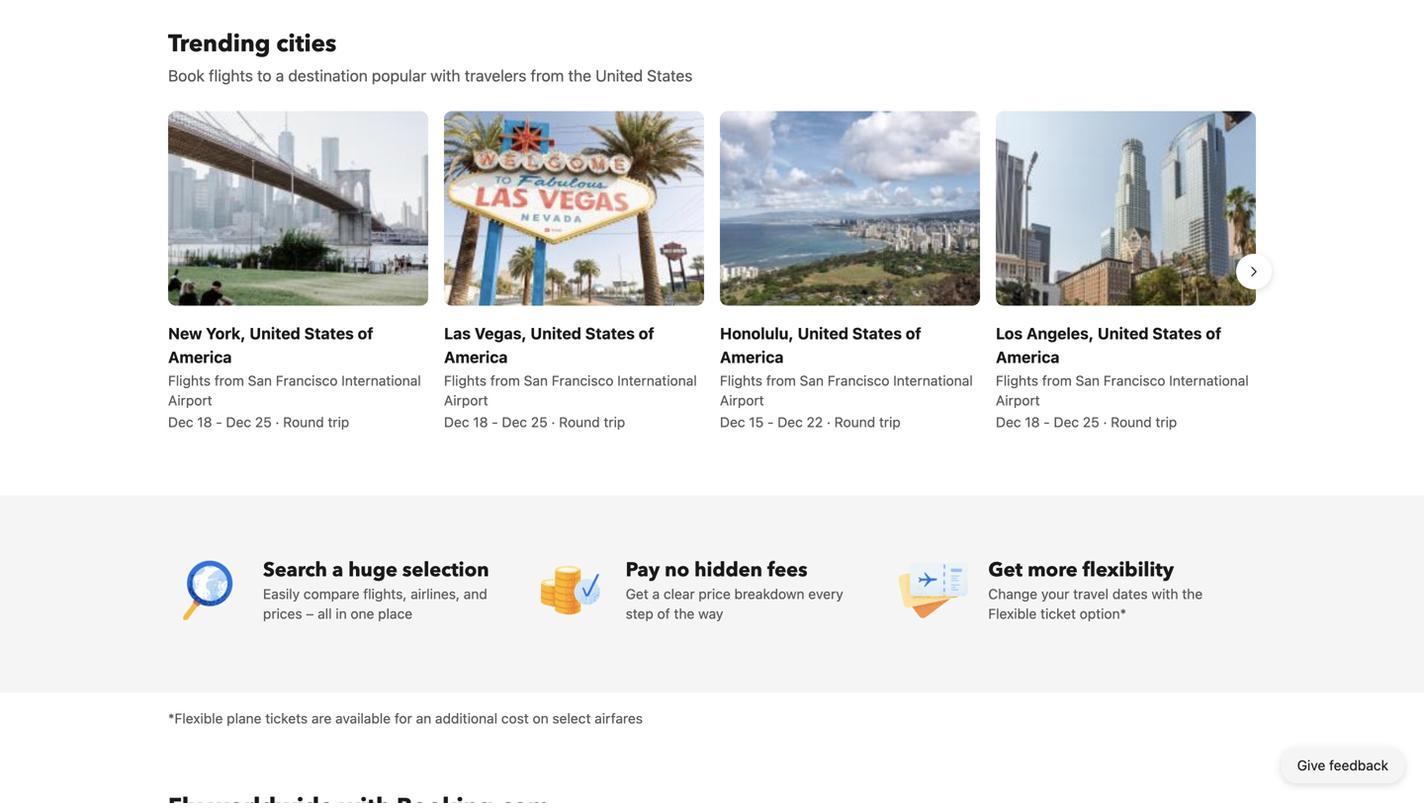 Task type: vqa. For each thing, say whether or not it's contained in the screenshot.
the topmost the Free WiFi
no



Task type: describe. For each thing, give the bounding box(es) containing it.
travel
[[1073, 586, 1109, 603]]

airport inside honolulu, united states of america flights from san francisco international airport dec 15 - dec 22 · round trip
[[720, 393, 764, 409]]

price
[[699, 586, 731, 603]]

cost
[[501, 711, 529, 727]]

united for los angeles, united states of america
[[1098, 324, 1149, 343]]

round for new york, united states of america
[[283, 414, 324, 431]]

international for new york, united states of america
[[341, 373, 421, 389]]

huge
[[348, 557, 397, 584]]

from inside trending cities book flights to a destination popular with travelers from the united states
[[531, 66, 564, 85]]

- inside honolulu, united states of america flights from san francisco international airport dec 15 - dec 22 · round trip
[[767, 414, 774, 431]]

pay no hidden fees get a clear price breakdown every step of the way
[[626, 557, 843, 623]]

airfares
[[595, 711, 643, 727]]

america inside honolulu, united states of america flights from san francisco international airport dec 15 - dec 22 · round trip
[[720, 348, 784, 367]]

- for los angeles, united states of america
[[1044, 414, 1050, 431]]

1 dec from the left
[[168, 414, 193, 431]]

option*
[[1080, 606, 1126, 623]]

give feedback button
[[1281, 749, 1404, 784]]

states inside honolulu, united states of america flights from san francisco international airport dec 15 - dec 22 · round trip
[[852, 324, 902, 343]]

*flexible
[[168, 711, 223, 727]]

cities
[[276, 27, 336, 60]]

flexible
[[988, 606, 1037, 623]]

15
[[749, 414, 764, 431]]

united inside honolulu, united states of america flights from san francisco international airport dec 15 - dec 22 · round trip
[[798, 324, 848, 343]]

the inside trending cities book flights to a destination popular with travelers from the united states
[[568, 66, 591, 85]]

search
[[263, 557, 327, 584]]

angeles,
[[1026, 324, 1094, 343]]

change
[[988, 586, 1037, 603]]

from for new york, united states of america
[[214, 373, 244, 389]]

from for los angeles, united states of america
[[1042, 373, 1072, 389]]

los angeles, united states of america image
[[996, 111, 1256, 306]]

san for los
[[1076, 373, 1100, 389]]

feedback
[[1329, 758, 1388, 774]]

dates
[[1112, 586, 1148, 603]]

of for los angeles, united states of america
[[1206, 324, 1221, 343]]

trip inside honolulu, united states of america flights from san francisco international airport dec 15 - dec 22 · round trip
[[879, 414, 901, 431]]

trip for new york, united states of america
[[328, 414, 349, 431]]

to
[[257, 66, 272, 85]]

popular
[[372, 66, 426, 85]]

6 dec from the left
[[777, 414, 803, 431]]

*flexible plane tickets are available for an additional cost on select airfares
[[168, 711, 643, 727]]

honolulu, united states of america image
[[720, 111, 980, 306]]

22
[[807, 414, 823, 431]]

region containing new york, united states of america
[[152, 103, 1272, 441]]

america for las
[[444, 348, 508, 367]]

and
[[464, 586, 487, 603]]

las
[[444, 324, 471, 343]]

no
[[665, 557, 689, 584]]

flights inside honolulu, united states of america flights from san francisco international airport dec 15 - dec 22 · round trip
[[720, 373, 762, 389]]

with inside trending cities book flights to a destination popular with travelers from the united states
[[430, 66, 460, 85]]

flights for los angeles, united states of america
[[996, 373, 1038, 389]]

flexibility
[[1083, 557, 1174, 584]]

give feedback
[[1297, 758, 1388, 774]]

airport for new york, united states of america
[[168, 393, 212, 409]]

give
[[1297, 758, 1325, 774]]

the inside pay no hidden fees get a clear price breakdown every step of the way
[[674, 606, 695, 623]]

of for new york, united states of america
[[358, 324, 373, 343]]

airport for las vegas, united states of america
[[444, 393, 488, 409]]

step
[[626, 606, 654, 623]]

3 dec from the left
[[444, 414, 469, 431]]

of inside honolulu, united states of america flights from san francisco international airport dec 15 - dec 22 · round trip
[[906, 324, 921, 343]]

a for trending
[[276, 66, 284, 85]]

ticket
[[1040, 606, 1076, 623]]

las vegas, united states of america image
[[444, 111, 704, 306]]

select
[[552, 711, 591, 727]]

· for new york, united states of america
[[275, 414, 279, 431]]

additional
[[435, 711, 498, 727]]

san inside honolulu, united states of america flights from san francisco international airport dec 15 - dec 22 · round trip
[[800, 373, 824, 389]]

- for las vegas, united states of america
[[492, 414, 498, 431]]

prices
[[263, 606, 302, 623]]

every
[[808, 586, 843, 603]]

18 for los angeles, united states of america
[[1025, 414, 1040, 431]]

- for new york, united states of america
[[216, 414, 222, 431]]

international inside honolulu, united states of america flights from san francisco international airport dec 15 - dec 22 · round trip
[[893, 373, 973, 389]]

francisco for las vegas, united states of america
[[552, 373, 614, 389]]

york,
[[206, 324, 246, 343]]

18 for las vegas, united states of america
[[473, 414, 488, 431]]

7 dec from the left
[[996, 414, 1021, 431]]

flights,
[[363, 586, 407, 603]]

francisco for new york, united states of america
[[276, 373, 338, 389]]

airlines,
[[411, 586, 460, 603]]

flights for new york, united states of america
[[168, 373, 211, 389]]

in
[[336, 606, 347, 623]]

get more flexibility change your travel dates with the flexible ticket option*
[[988, 557, 1203, 623]]

5 dec from the left
[[720, 414, 745, 431]]

search a huge selection easily compare flights, airlines, and prices – all in one place
[[263, 557, 489, 623]]

san for new
[[248, 373, 272, 389]]

trending
[[168, 27, 270, 60]]

america for los
[[996, 348, 1060, 367]]

selection
[[402, 557, 489, 584]]

more
[[1028, 557, 1078, 584]]

las vegas, united states of america flights from san francisco international airport dec 18 - dec 25 · round trip
[[444, 324, 697, 431]]

round for las vegas, united states of america
[[559, 414, 600, 431]]

available
[[335, 711, 391, 727]]

from inside honolulu, united states of america flights from san francisco international airport dec 15 - dec 22 · round trip
[[766, 373, 796, 389]]



Task type: locate. For each thing, give the bounding box(es) containing it.
3 · from the left
[[827, 414, 831, 431]]

trip inside los angeles, united states of america flights from san francisco international airport dec 18 - dec 25 · round trip
[[1155, 414, 1177, 431]]

united
[[595, 66, 643, 85], [249, 324, 300, 343], [530, 324, 581, 343], [798, 324, 848, 343], [1098, 324, 1149, 343]]

2 horizontal spatial the
[[1182, 586, 1203, 603]]

airport down los
[[996, 393, 1040, 409]]

international inside los angeles, united states of america flights from san francisco international airport dec 18 - dec 25 · round trip
[[1169, 373, 1249, 389]]

francisco inside new york, united states of america flights from san francisco international airport dec 18 - dec 25 · round trip
[[276, 373, 338, 389]]

2 international from the left
[[617, 373, 697, 389]]

hidden
[[694, 557, 762, 584]]

an
[[416, 711, 431, 727]]

dec down york,
[[226, 414, 251, 431]]

- down angeles,
[[1044, 414, 1050, 431]]

america down honolulu,
[[720, 348, 784, 367]]

new
[[168, 324, 202, 343]]

round inside las vegas, united states of america flights from san francisco international airport dec 18 - dec 25 · round trip
[[559, 414, 600, 431]]

2 francisco from the left
[[552, 373, 614, 389]]

the
[[568, 66, 591, 85], [1182, 586, 1203, 603], [674, 606, 695, 623]]

plane
[[227, 711, 262, 727]]

3 airport from the left
[[720, 393, 764, 409]]

25 inside las vegas, united states of america flights from san francisco international airport dec 18 - dec 25 · round trip
[[531, 414, 548, 431]]

4 dec from the left
[[502, 414, 527, 431]]

san for las
[[524, 373, 548, 389]]

are
[[311, 711, 332, 727]]

1 horizontal spatial 25
[[531, 414, 548, 431]]

a for pay
[[652, 586, 660, 603]]

1 vertical spatial get
[[626, 586, 648, 603]]

with
[[430, 66, 460, 85], [1152, 586, 1178, 603]]

1 horizontal spatial get
[[988, 557, 1023, 584]]

1 francisco from the left
[[276, 373, 338, 389]]

get
[[988, 557, 1023, 584], [626, 586, 648, 603]]

-
[[216, 414, 222, 431], [492, 414, 498, 431], [767, 414, 774, 431], [1044, 414, 1050, 431]]

- down york,
[[216, 414, 222, 431]]

·
[[275, 414, 279, 431], [551, 414, 555, 431], [827, 414, 831, 431], [1103, 414, 1107, 431]]

18
[[197, 414, 212, 431], [473, 414, 488, 431], [1025, 414, 1040, 431]]

francisco inside los angeles, united states of america flights from san francisco international airport dec 18 - dec 25 · round trip
[[1103, 373, 1165, 389]]

round inside honolulu, united states of america flights from san francisco international airport dec 15 - dec 22 · round trip
[[834, 414, 875, 431]]

from inside los angeles, united states of america flights from san francisco international airport dec 18 - dec 25 · round trip
[[1042, 373, 1072, 389]]

4 san from the left
[[1076, 373, 1100, 389]]

flights inside los angeles, united states of america flights from san francisco international airport dec 18 - dec 25 · round trip
[[996, 373, 1038, 389]]

united inside los angeles, united states of america flights from san francisco international airport dec 18 - dec 25 · round trip
[[1098, 324, 1149, 343]]

a inside search a huge selection easily compare flights, airlines, and prices – all in one place
[[332, 557, 343, 584]]

2 - from the left
[[492, 414, 498, 431]]

· inside las vegas, united states of america flights from san francisco international airport dec 18 - dec 25 · round trip
[[551, 414, 555, 431]]

airport up 15
[[720, 393, 764, 409]]

united inside new york, united states of america flights from san francisco international airport dec 18 - dec 25 · round trip
[[249, 324, 300, 343]]

3 18 from the left
[[1025, 414, 1040, 431]]

3 trip from the left
[[879, 414, 901, 431]]

2 flights from the left
[[444, 373, 487, 389]]

25 for york,
[[255, 414, 272, 431]]

1 round from the left
[[283, 414, 324, 431]]

2 horizontal spatial 25
[[1083, 414, 1099, 431]]

los angeles, united states of america flights from san francisco international airport dec 18 - dec 25 · round trip
[[996, 324, 1249, 431]]

get inside get more flexibility change your travel dates with the flexible ticket option*
[[988, 557, 1023, 584]]

from down vegas,
[[490, 373, 520, 389]]

san inside los angeles, united states of america flights from san francisco international airport dec 18 - dec 25 · round trip
[[1076, 373, 1100, 389]]

· inside new york, united states of america flights from san francisco international airport dec 18 - dec 25 · round trip
[[275, 414, 279, 431]]

4 america from the left
[[996, 348, 1060, 367]]

0 horizontal spatial with
[[430, 66, 460, 85]]

place
[[378, 606, 412, 623]]

the right travelers
[[568, 66, 591, 85]]

3 round from the left
[[834, 414, 875, 431]]

trip for los angeles, united states of america
[[1155, 414, 1177, 431]]

of inside las vegas, united states of america flights from san francisco international airport dec 18 - dec 25 · round trip
[[639, 324, 654, 343]]

2 18 from the left
[[473, 414, 488, 431]]

airport down las
[[444, 393, 488, 409]]

a left clear
[[652, 586, 660, 603]]

trip for las vegas, united states of america
[[604, 414, 625, 431]]

2 america from the left
[[444, 348, 508, 367]]

one
[[351, 606, 374, 623]]

a up compare
[[332, 557, 343, 584]]

united for new york, united states of america
[[249, 324, 300, 343]]

4 · from the left
[[1103, 414, 1107, 431]]

vegas,
[[475, 324, 527, 343]]

from right travelers
[[531, 66, 564, 85]]

from
[[531, 66, 564, 85], [214, 373, 244, 389], [490, 373, 520, 389], [766, 373, 796, 389], [1042, 373, 1072, 389]]

a right to on the top of page
[[276, 66, 284, 85]]

states for los angeles, united states of america
[[1152, 324, 1202, 343]]

compare
[[303, 586, 359, 603]]

1 vertical spatial a
[[332, 557, 343, 584]]

states
[[647, 66, 693, 85], [304, 324, 354, 343], [585, 324, 635, 343], [852, 324, 902, 343], [1152, 324, 1202, 343]]

america for new
[[168, 348, 232, 367]]

get inside pay no hidden fees get a clear price breakdown every step of the way
[[626, 586, 648, 603]]

4 airport from the left
[[996, 393, 1040, 409]]

4 trip from the left
[[1155, 414, 1177, 431]]

2 san from the left
[[524, 373, 548, 389]]

2 round from the left
[[559, 414, 600, 431]]

2 horizontal spatial a
[[652, 586, 660, 603]]

25 inside new york, united states of america flights from san francisco international airport dec 18 - dec 25 · round trip
[[255, 414, 272, 431]]

2 25 from the left
[[531, 414, 548, 431]]

- inside las vegas, united states of america flights from san francisco international airport dec 18 - dec 25 · round trip
[[492, 414, 498, 431]]

airport inside las vegas, united states of america flights from san francisco international airport dec 18 - dec 25 · round trip
[[444, 393, 488, 409]]

airport
[[168, 393, 212, 409], [444, 393, 488, 409], [720, 393, 764, 409], [996, 393, 1040, 409]]

flights inside las vegas, united states of america flights from san francisco international airport dec 18 - dec 25 · round trip
[[444, 373, 487, 389]]

2 · from the left
[[551, 414, 555, 431]]

san inside new york, united states of america flights from san francisco international airport dec 18 - dec 25 · round trip
[[248, 373, 272, 389]]

flights for las vegas, united states of america
[[444, 373, 487, 389]]

way
[[698, 606, 723, 623]]

on
[[533, 711, 549, 727]]

francisco inside las vegas, united states of america flights from san francisco international airport dec 18 - dec 25 · round trip
[[552, 373, 614, 389]]

1 san from the left
[[248, 373, 272, 389]]

· inside honolulu, united states of america flights from san francisco international airport dec 15 - dec 22 · round trip
[[827, 414, 831, 431]]

3 francisco from the left
[[827, 373, 889, 389]]

san
[[248, 373, 272, 389], [524, 373, 548, 389], [800, 373, 824, 389], [1076, 373, 1100, 389]]

4 flights from the left
[[996, 373, 1038, 389]]

· for las vegas, united states of america
[[551, 414, 555, 431]]

with right the popular on the left of page
[[430, 66, 460, 85]]

from down york,
[[214, 373, 244, 389]]

18 inside new york, united states of america flights from san francisco international airport dec 18 - dec 25 · round trip
[[197, 414, 212, 431]]

clear
[[663, 586, 695, 603]]

breakdown
[[734, 586, 805, 603]]

- down vegas,
[[492, 414, 498, 431]]

round inside new york, united states of america flights from san francisco international airport dec 18 - dec 25 · round trip
[[283, 414, 324, 431]]

1 america from the left
[[168, 348, 232, 367]]

from inside new york, united states of america flights from san francisco international airport dec 18 - dec 25 · round trip
[[214, 373, 244, 389]]

25
[[255, 414, 272, 431], [531, 414, 548, 431], [1083, 414, 1099, 431]]

2 vertical spatial a
[[652, 586, 660, 603]]

from for las vegas, united states of america
[[490, 373, 520, 389]]

1 flights from the left
[[168, 373, 211, 389]]

trip inside new york, united states of america flights from san francisco international airport dec 18 - dec 25 · round trip
[[328, 414, 349, 431]]

- right 15
[[767, 414, 774, 431]]

4 international from the left
[[1169, 373, 1249, 389]]

flights up 15
[[720, 373, 762, 389]]

honolulu, united states of america flights from san francisco international airport dec 15 - dec 22 · round trip
[[720, 324, 973, 431]]

0 vertical spatial the
[[568, 66, 591, 85]]

1 vertical spatial with
[[1152, 586, 1178, 603]]

with right dates
[[1152, 586, 1178, 603]]

flights down las
[[444, 373, 487, 389]]

0 horizontal spatial a
[[276, 66, 284, 85]]

travelers
[[465, 66, 526, 85]]

dec down 'new'
[[168, 414, 193, 431]]

dec left '22'
[[777, 414, 803, 431]]

destination
[[288, 66, 368, 85]]

18 inside los angeles, united states of america flights from san francisco international airport dec 18 - dec 25 · round trip
[[1025, 414, 1040, 431]]

3 flights from the left
[[720, 373, 762, 389]]

america down los
[[996, 348, 1060, 367]]

4 - from the left
[[1044, 414, 1050, 431]]

the inside get more flexibility change your travel dates with the flexible ticket option*
[[1182, 586, 1203, 603]]

states inside new york, united states of america flights from san francisco international airport dec 18 - dec 25 · round trip
[[304, 324, 354, 343]]

america inside los angeles, united states of america flights from san francisco international airport dec 18 - dec 25 · round trip
[[996, 348, 1060, 367]]

2 dec from the left
[[226, 414, 251, 431]]

of inside pay no hidden fees get a clear price breakdown every step of the way
[[657, 606, 670, 623]]

2 airport from the left
[[444, 393, 488, 409]]

1 - from the left
[[216, 414, 222, 431]]

–
[[306, 606, 314, 623]]

2 trip from the left
[[604, 414, 625, 431]]

4 round from the left
[[1111, 414, 1152, 431]]

international inside new york, united states of america flights from san francisco international airport dec 18 - dec 25 · round trip
[[341, 373, 421, 389]]

trending cities book flights to a destination popular with travelers from the united states
[[168, 27, 693, 85]]

states inside las vegas, united states of america flights from san francisco international airport dec 18 - dec 25 · round trip
[[585, 324, 635, 343]]

from down honolulu,
[[766, 373, 796, 389]]

dec down las
[[444, 414, 469, 431]]

- inside los angeles, united states of america flights from san francisco international airport dec 18 - dec 25 · round trip
[[1044, 414, 1050, 431]]

dec left 15
[[720, 414, 745, 431]]

18 for new york, united states of america
[[197, 414, 212, 431]]

flights
[[168, 373, 211, 389], [444, 373, 487, 389], [720, 373, 762, 389], [996, 373, 1038, 389]]

flights
[[209, 66, 253, 85]]

for
[[394, 711, 412, 727]]

united inside trending cities book flights to a destination popular with travelers from the united states
[[595, 66, 643, 85]]

new york, united states of america image
[[168, 111, 428, 306]]

18 down 'new'
[[197, 414, 212, 431]]

0 vertical spatial get
[[988, 557, 1023, 584]]

get up the change
[[988, 557, 1023, 584]]

airport inside new york, united states of america flights from san francisco international airport dec 18 - dec 25 · round trip
[[168, 393, 212, 409]]

1 vertical spatial the
[[1182, 586, 1203, 603]]

8 dec from the left
[[1054, 414, 1079, 431]]

pay
[[626, 557, 660, 584]]

0 vertical spatial with
[[430, 66, 460, 85]]

san inside las vegas, united states of america flights from san francisco international airport dec 18 - dec 25 · round trip
[[524, 373, 548, 389]]

1 trip from the left
[[328, 414, 349, 431]]

· for los angeles, united states of america
[[1103, 414, 1107, 431]]

18 down vegas,
[[473, 414, 488, 431]]

2 vertical spatial the
[[674, 606, 695, 623]]

25 for angeles,
[[1083, 414, 1099, 431]]

1 · from the left
[[275, 414, 279, 431]]

· inside los angeles, united states of america flights from san francisco international airport dec 18 - dec 25 · round trip
[[1103, 414, 1107, 431]]

1 international from the left
[[341, 373, 421, 389]]

0 horizontal spatial 25
[[255, 414, 272, 431]]

flights inside new york, united states of america flights from san francisco international airport dec 18 - dec 25 · round trip
[[168, 373, 211, 389]]

1 horizontal spatial the
[[674, 606, 695, 623]]

0 vertical spatial a
[[276, 66, 284, 85]]

0 horizontal spatial the
[[568, 66, 591, 85]]

with inside get more flexibility change your travel dates with the flexible ticket option*
[[1152, 586, 1178, 603]]

international
[[341, 373, 421, 389], [617, 373, 697, 389], [893, 373, 973, 389], [1169, 373, 1249, 389]]

1 25 from the left
[[255, 414, 272, 431]]

get up step
[[626, 586, 648, 603]]

3 america from the left
[[720, 348, 784, 367]]

flights down 'new'
[[168, 373, 211, 389]]

round
[[283, 414, 324, 431], [559, 414, 600, 431], [834, 414, 875, 431], [1111, 414, 1152, 431]]

a inside trending cities book flights to a destination popular with travelers from the united states
[[276, 66, 284, 85]]

francisco inside honolulu, united states of america flights from san francisco international airport dec 15 - dec 22 · round trip
[[827, 373, 889, 389]]

0 horizontal spatial get
[[626, 586, 648, 603]]

3 san from the left
[[800, 373, 824, 389]]

francisco for los angeles, united states of america
[[1103, 373, 1165, 389]]

of
[[358, 324, 373, 343], [639, 324, 654, 343], [906, 324, 921, 343], [1206, 324, 1221, 343], [657, 606, 670, 623]]

3 international from the left
[[893, 373, 973, 389]]

easily
[[263, 586, 300, 603]]

states for las vegas, united states of america
[[585, 324, 635, 343]]

your
[[1041, 586, 1069, 603]]

international for las vegas, united states of america
[[617, 373, 697, 389]]

states inside los angeles, united states of america flights from san francisco international airport dec 18 - dec 25 · round trip
[[1152, 324, 1202, 343]]

1 airport from the left
[[168, 393, 212, 409]]

of for las vegas, united states of america
[[639, 324, 654, 343]]

1 18 from the left
[[197, 414, 212, 431]]

3 25 from the left
[[1083, 414, 1099, 431]]

the right dates
[[1182, 586, 1203, 603]]

francisco
[[276, 373, 338, 389], [552, 373, 614, 389], [827, 373, 889, 389], [1103, 373, 1165, 389]]

america inside new york, united states of america flights from san francisco international airport dec 18 - dec 25 · round trip
[[168, 348, 232, 367]]

book
[[168, 66, 205, 85]]

united for las vegas, united states of america
[[530, 324, 581, 343]]

4 francisco from the left
[[1103, 373, 1165, 389]]

airport inside los angeles, united states of america flights from san francisco international airport dec 18 - dec 25 · round trip
[[996, 393, 1040, 409]]

america
[[168, 348, 232, 367], [444, 348, 508, 367], [720, 348, 784, 367], [996, 348, 1060, 367]]

dec down vegas,
[[502, 414, 527, 431]]

0 horizontal spatial 18
[[197, 414, 212, 431]]

airport down 'new'
[[168, 393, 212, 409]]

america down las
[[444, 348, 508, 367]]

1 horizontal spatial with
[[1152, 586, 1178, 603]]

flights down los
[[996, 373, 1038, 389]]

25 for vegas,
[[531, 414, 548, 431]]

a inside pay no hidden fees get a clear price breakdown every step of the way
[[652, 586, 660, 603]]

18 down angeles,
[[1025, 414, 1040, 431]]

america inside las vegas, united states of america flights from san francisco international airport dec 18 - dec 25 · round trip
[[444, 348, 508, 367]]

america down 'new'
[[168, 348, 232, 367]]

the down clear
[[674, 606, 695, 623]]

international inside las vegas, united states of america flights from san francisco international airport dec 18 - dec 25 · round trip
[[617, 373, 697, 389]]

new york, united states of america flights from san francisco international airport dec 18 - dec 25 · round trip
[[168, 324, 421, 431]]

a
[[276, 66, 284, 85], [332, 557, 343, 584], [652, 586, 660, 603]]

1 horizontal spatial a
[[332, 557, 343, 584]]

all
[[318, 606, 332, 623]]

trip inside las vegas, united states of america flights from san francisco international airport dec 18 - dec 25 · round trip
[[604, 414, 625, 431]]

fees
[[767, 557, 807, 584]]

from down angeles,
[[1042, 373, 1072, 389]]

of inside new york, united states of america flights from san francisco international airport dec 18 - dec 25 · round trip
[[358, 324, 373, 343]]

los
[[996, 324, 1023, 343]]

dec down los
[[996, 414, 1021, 431]]

honolulu,
[[720, 324, 794, 343]]

3 - from the left
[[767, 414, 774, 431]]

international for los angeles, united states of america
[[1169, 373, 1249, 389]]

region
[[152, 103, 1272, 441]]

round for los angeles, united states of america
[[1111, 414, 1152, 431]]

from inside las vegas, united states of america flights from san francisco international airport dec 18 - dec 25 · round trip
[[490, 373, 520, 389]]

airport for los angeles, united states of america
[[996, 393, 1040, 409]]

of inside los angeles, united states of america flights from san francisco international airport dec 18 - dec 25 · round trip
[[1206, 324, 1221, 343]]

tickets
[[265, 711, 308, 727]]

dec
[[168, 414, 193, 431], [226, 414, 251, 431], [444, 414, 469, 431], [502, 414, 527, 431], [720, 414, 745, 431], [777, 414, 803, 431], [996, 414, 1021, 431], [1054, 414, 1079, 431]]

2 horizontal spatial 18
[[1025, 414, 1040, 431]]

18 inside las vegas, united states of america flights from san francisco international airport dec 18 - dec 25 · round trip
[[473, 414, 488, 431]]

states for new york, united states of america
[[304, 324, 354, 343]]

states inside trending cities book flights to a destination popular with travelers from the united states
[[647, 66, 693, 85]]

trip
[[328, 414, 349, 431], [604, 414, 625, 431], [879, 414, 901, 431], [1155, 414, 1177, 431]]

round inside los angeles, united states of america flights from san francisco international airport dec 18 - dec 25 · round trip
[[1111, 414, 1152, 431]]

1 horizontal spatial 18
[[473, 414, 488, 431]]

united inside las vegas, united states of america flights from san francisco international airport dec 18 - dec 25 · round trip
[[530, 324, 581, 343]]

25 inside los angeles, united states of america flights from san francisco international airport dec 18 - dec 25 · round trip
[[1083, 414, 1099, 431]]

- inside new york, united states of america flights from san francisco international airport dec 18 - dec 25 · round trip
[[216, 414, 222, 431]]

dec down angeles,
[[1054, 414, 1079, 431]]



